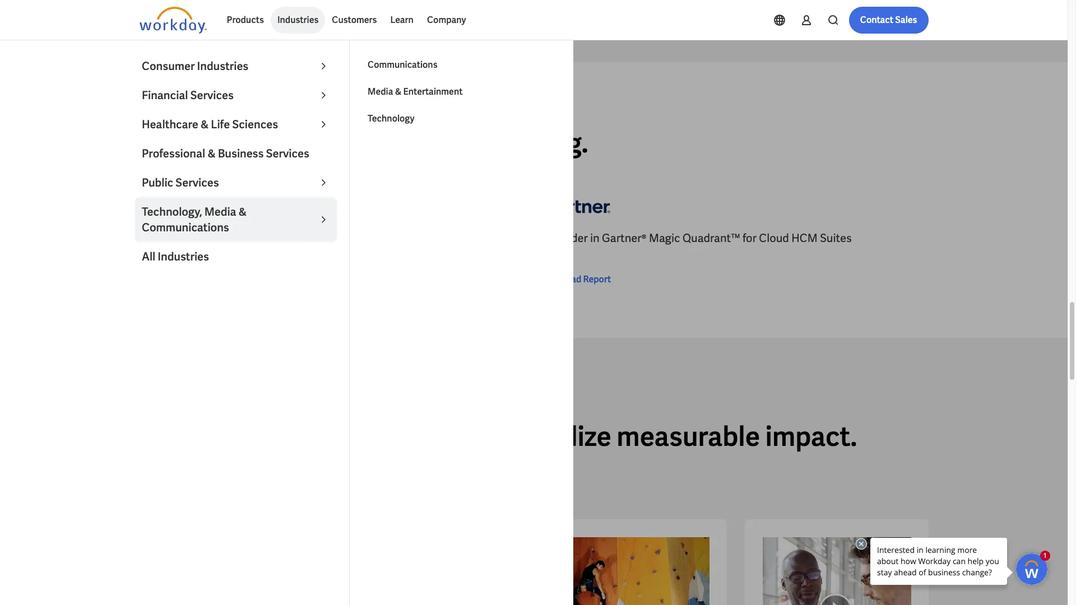 Task type: describe. For each thing, give the bounding box(es) containing it.
media inside media & entertainment "link"
[[368, 86, 393, 98]]

leader for a leader in 2023 gartner® magic quadrant™ for cloud erp for service- centric enterprises
[[149, 231, 184, 246]]

in for finance,
[[246, 126, 268, 161]]

media & entertainment
[[368, 86, 463, 98]]

learn all the successes life time fitness achieved with workday. image
[[561, 538, 710, 606]]

& for entertainment
[[395, 86, 402, 98]]

industries for all industries
[[158, 250, 209, 264]]

enterprises
[[179, 247, 237, 262]]

sciences
[[232, 117, 278, 132]]

contact
[[861, 14, 894, 26]]

2 gartner® from the left
[[602, 231, 647, 246]]

consumer industries button
[[135, 52, 337, 81]]

professional
[[142, 146, 205, 161]]

business
[[218, 146, 264, 161]]

leader
[[163, 126, 240, 161]]

technology, media & communications
[[142, 205, 247, 235]]

what
[[139, 99, 163, 109]]

entertainment
[[404, 86, 463, 98]]

media inside technology, media & communications
[[205, 205, 236, 219]]

financial services
[[142, 88, 234, 103]]

public services button
[[135, 168, 337, 197]]

services for financial services
[[190, 88, 234, 103]]

say
[[205, 99, 220, 109]]

consumer industries
[[142, 59, 249, 73]]

financial
[[142, 88, 188, 103]]

analysts
[[164, 99, 204, 109]]

report
[[584, 274, 611, 286]]

2 for from the left
[[438, 231, 452, 246]]

sales
[[896, 14, 918, 26]]

life
[[211, 117, 230, 132]]

hcm
[[792, 231, 818, 246]]

leader for a leader in gartner® magic quadrant™ for cloud hcm suites
[[553, 231, 588, 246]]

all industries
[[142, 250, 209, 264]]

products
[[227, 14, 264, 26]]

in for gartner®
[[591, 231, 600, 246]]

go to the homepage image
[[139, 7, 207, 34]]

1 horizontal spatial communications
[[368, 59, 438, 71]]

bdo canada image
[[763, 538, 912, 606]]

healthcare
[[142, 117, 198, 132]]

products button
[[220, 7, 271, 34]]

professional & business services
[[142, 146, 310, 161]]

all
[[370, 420, 399, 455]]

1 vertical spatial services
[[266, 146, 310, 161]]

a leader in 2023 gartner® magic quadrant™ for cloud erp for service- centric enterprises
[[139, 231, 495, 262]]

industries for consumer industries
[[197, 59, 249, 73]]

read report
[[561, 274, 611, 286]]

planning.
[[476, 126, 589, 161]]

& for business
[[208, 146, 216, 161]]



Task type: vqa. For each thing, say whether or not it's contained in the screenshot.
THE DIVERSITY to the top
no



Task type: locate. For each thing, give the bounding box(es) containing it.
what analysts say
[[139, 99, 220, 109]]

media up 2023 at the top of the page
[[205, 205, 236, 219]]

a for a leader in finance, hr, and planning.
[[139, 126, 158, 161]]

0 horizontal spatial gartner®
[[225, 231, 270, 246]]

consumer
[[142, 59, 195, 73]]

learn button
[[384, 7, 421, 34]]

1 for from the left
[[366, 231, 380, 246]]

professional & business services link
[[135, 139, 337, 168]]

leader up centric
[[149, 231, 184, 246]]

1 leader from the left
[[149, 231, 184, 246]]

media up the 'technology'
[[368, 86, 393, 98]]

1 horizontal spatial leader
[[553, 231, 588, 246]]

healthcare & life sciences button
[[135, 110, 337, 139]]

gartner®
[[225, 231, 270, 246], [602, 231, 647, 246]]

a for a leader in gartner® magic quadrant™ for cloud hcm suites
[[543, 231, 551, 246]]

in
[[246, 126, 268, 161], [187, 231, 196, 246], [591, 231, 600, 246]]

technology,
[[142, 205, 202, 219]]

gartner image for gartner®
[[543, 190, 610, 222]]

0 horizontal spatial magic
[[272, 231, 303, 246]]

customers
[[332, 14, 377, 26]]

2 horizontal spatial in
[[591, 231, 600, 246]]

industries right products
[[278, 14, 319, 26]]

gartner® inside a leader in 2023 gartner® magic quadrant™ for cloud erp for service- centric enterprises
[[225, 231, 270, 246]]

technology link
[[361, 105, 563, 132]]

a down what
[[139, 126, 158, 161]]

magic inside a leader in 2023 gartner® magic quadrant™ for cloud erp for service- centric enterprises
[[272, 231, 303, 246]]

realize
[[532, 420, 612, 455]]

read
[[561, 274, 582, 286]]

communications down technology,
[[142, 220, 229, 235]]

1 horizontal spatial in
[[246, 126, 268, 161]]

media
[[368, 86, 393, 98], [205, 205, 236, 219]]

0 vertical spatial services
[[190, 88, 234, 103]]

1 cloud from the left
[[382, 231, 412, 246]]

a leader in gartner® magic quadrant™ for cloud hcm suites
[[543, 231, 852, 246]]

in for 2023
[[187, 231, 196, 246]]

1 horizontal spatial quadrant™
[[683, 231, 741, 246]]

company
[[427, 14, 466, 26]]

1 gartner® from the left
[[225, 231, 270, 246]]

& left life
[[201, 117, 209, 132]]

services up 'healthcare & life sciences' on the top left
[[190, 88, 234, 103]]

communications up media & entertainment
[[368, 59, 438, 71]]

learn
[[391, 14, 414, 26]]

2 gartner image from the left
[[543, 190, 610, 222]]

communications inside technology, media & communications
[[142, 220, 229, 235]]

technology, media & communications button
[[135, 197, 337, 242]]

0 horizontal spatial leader
[[149, 231, 184, 246]]

1 vertical spatial industries
[[197, 59, 249, 73]]

industries up financial services dropdown button
[[197, 59, 249, 73]]

1 vertical spatial media
[[205, 205, 236, 219]]

industries down 2023 at the top of the page
[[158, 250, 209, 264]]

cloud
[[382, 231, 412, 246], [760, 231, 790, 246]]

2 cloud from the left
[[760, 231, 790, 246]]

measurable
[[617, 420, 761, 455]]

all
[[142, 250, 155, 264]]

1 horizontal spatial gartner®
[[602, 231, 647, 246]]

1 horizontal spatial cloud
[[760, 231, 790, 246]]

finance,
[[273, 126, 370, 161]]

cloud inside a leader in 2023 gartner® magic quadrant™ for cloud erp for service- centric enterprises
[[382, 231, 412, 246]]

2 leader from the left
[[553, 231, 588, 246]]

erp
[[415, 231, 435, 246]]

all industries link
[[135, 242, 337, 271]]

communications
[[368, 59, 438, 71], [142, 220, 229, 235]]

a up all
[[139, 231, 147, 246]]

quadrant™
[[306, 231, 364, 246], [683, 231, 741, 246]]

& inside technology, media & communications
[[239, 205, 247, 219]]

3 for from the left
[[743, 231, 757, 246]]

2 magic from the left
[[649, 231, 681, 246]]

0 horizontal spatial for
[[366, 231, 380, 246]]

a for a leader in 2023 gartner® magic quadrant™ for cloud erp for service- centric enterprises
[[139, 231, 147, 246]]

cloud left erp
[[382, 231, 412, 246]]

2 vertical spatial industries
[[158, 250, 209, 264]]

contact sales
[[861, 14, 918, 26]]

& down public services dropdown button
[[239, 205, 247, 219]]

1 horizontal spatial magic
[[649, 231, 681, 246]]

for left hcm
[[743, 231, 757, 246]]

public
[[142, 176, 173, 190]]

centric
[[139, 247, 177, 262]]

industries
[[404, 420, 527, 455]]

customers button
[[325, 7, 384, 34]]

2 horizontal spatial for
[[743, 231, 757, 246]]

1 horizontal spatial gartner image
[[543, 190, 610, 222]]

gartner® right 2023 at the top of the page
[[225, 231, 270, 246]]

& inside "link"
[[395, 86, 402, 98]]

public services
[[142, 176, 219, 190]]

2 quadrant™ from the left
[[683, 231, 741, 246]]

media & entertainment link
[[361, 79, 563, 105]]

0 horizontal spatial in
[[187, 231, 196, 246]]

service-
[[454, 231, 495, 246]]

company button
[[421, 7, 473, 34]]

2023
[[199, 231, 223, 246]]

a
[[139, 126, 158, 161], [139, 231, 147, 246], [543, 231, 551, 246]]

services down sciences in the left of the page
[[266, 146, 310, 161]]

0 vertical spatial media
[[368, 86, 393, 98]]

1 horizontal spatial media
[[368, 86, 393, 98]]

gartner image
[[139, 190, 207, 222], [543, 190, 610, 222]]

for
[[366, 231, 380, 246], [438, 231, 452, 246], [743, 231, 757, 246]]

services
[[190, 88, 234, 103], [266, 146, 310, 161], [176, 176, 219, 190]]

1 quadrant™ from the left
[[306, 231, 364, 246]]

magic
[[272, 231, 303, 246], [649, 231, 681, 246]]

across
[[283, 420, 365, 455]]

companies across all industries realize measurable impact.
[[139, 420, 858, 455]]

0 horizontal spatial quadrant™
[[306, 231, 364, 246]]

technology
[[368, 113, 415, 125]]

suites
[[820, 231, 852, 246]]

quadrant™ inside a leader in 2023 gartner® magic quadrant™ for cloud erp for service- centric enterprises
[[306, 231, 364, 246]]

hr,
[[376, 126, 419, 161]]

leader up read
[[553, 231, 588, 246]]

2 vertical spatial services
[[176, 176, 219, 190]]

services for public services
[[176, 176, 219, 190]]

read report link
[[543, 273, 611, 287]]

leader inside a leader in 2023 gartner® magic quadrant™ for cloud erp for service- centric enterprises
[[149, 231, 184, 246]]

communications link
[[361, 52, 563, 79]]

& up the 'technology'
[[395, 86, 402, 98]]

0 vertical spatial industries
[[278, 14, 319, 26]]

financial services button
[[135, 81, 337, 110]]

0 horizontal spatial cloud
[[382, 231, 412, 246]]

a up read report link
[[543, 231, 551, 246]]

industries
[[278, 14, 319, 26], [197, 59, 249, 73], [158, 250, 209, 264]]

gartner® up the report at the top of the page
[[602, 231, 647, 246]]

gartner image for 2023
[[139, 190, 207, 222]]

for right erp
[[438, 231, 452, 246]]

0 horizontal spatial gartner image
[[139, 190, 207, 222]]

& down 'healthcare & life sciences' on the top left
[[208, 146, 216, 161]]

1 gartner image from the left
[[139, 190, 207, 222]]

1 vertical spatial communications
[[142, 220, 229, 235]]

contact sales link
[[850, 7, 929, 34]]

1 magic from the left
[[272, 231, 303, 246]]

companies
[[139, 420, 278, 455]]

in inside a leader in 2023 gartner® magic quadrant™ for cloud erp for service- centric enterprises
[[187, 231, 196, 246]]

& for life
[[201, 117, 209, 132]]

services up technology, media & communications
[[176, 176, 219, 190]]

0 horizontal spatial media
[[205, 205, 236, 219]]

industries button
[[271, 7, 325, 34]]

cloud left hcm
[[760, 231, 790, 246]]

0 horizontal spatial communications
[[142, 220, 229, 235]]

a leader in finance, hr, and planning.
[[139, 126, 589, 161]]

0 vertical spatial communications
[[368, 59, 438, 71]]

and
[[424, 126, 470, 161]]

healthcare & life sciences
[[142, 117, 278, 132]]

&
[[395, 86, 402, 98], [201, 117, 209, 132], [208, 146, 216, 161], [239, 205, 247, 219]]

leader
[[149, 231, 184, 246], [553, 231, 588, 246]]

1 horizontal spatial for
[[438, 231, 452, 246]]

for left erp
[[366, 231, 380, 246]]

a inside a leader in 2023 gartner® magic quadrant™ for cloud erp for service- centric enterprises
[[139, 231, 147, 246]]

impact.
[[766, 420, 858, 455]]



